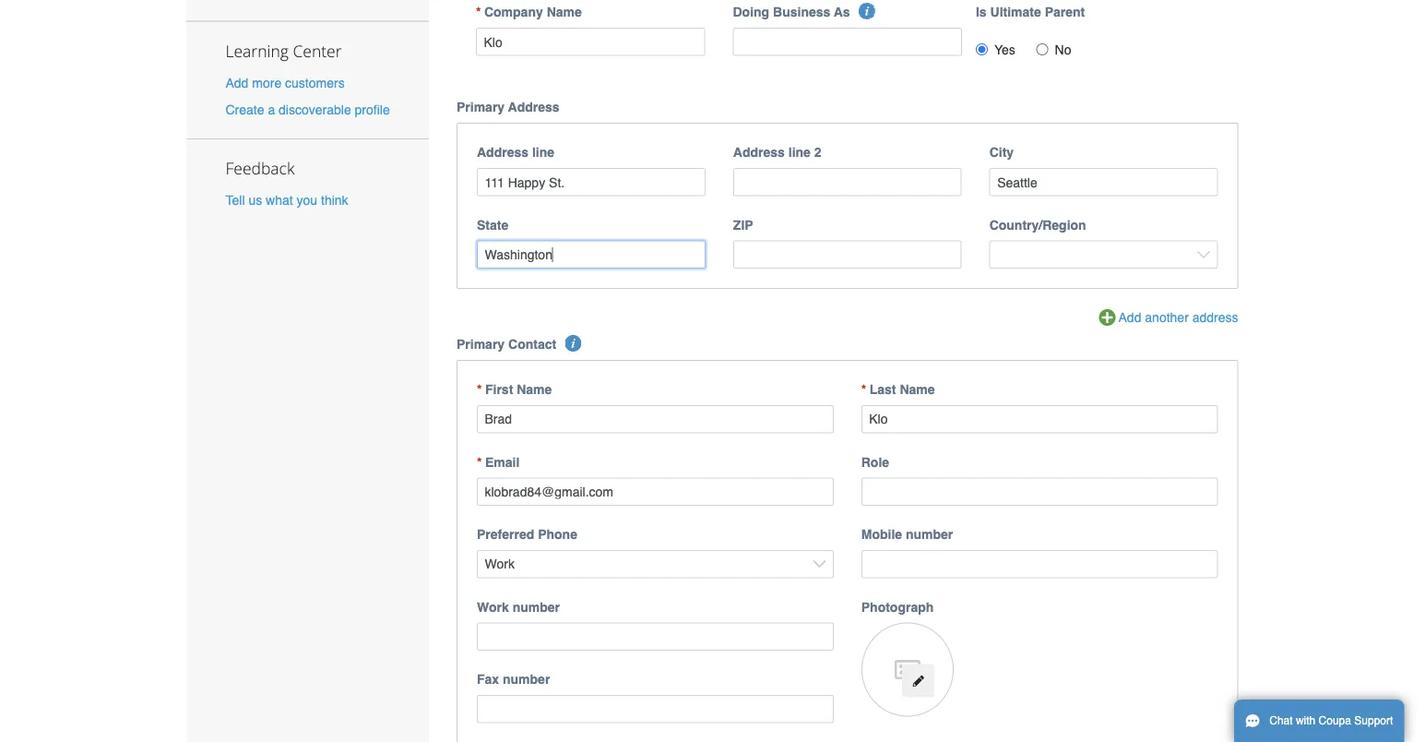 Task type: locate. For each thing, give the bounding box(es) containing it.
name right company
[[547, 5, 582, 19]]

name right first
[[517, 382, 552, 397]]

preferred
[[477, 527, 535, 542]]

add
[[226, 75, 249, 90], [1119, 310, 1142, 325]]

number right work at the left bottom
[[513, 599, 560, 614]]

0 vertical spatial additional information image
[[859, 3, 876, 19]]

customers
[[285, 75, 345, 90]]

1 line from the left
[[532, 145, 555, 160]]

1 horizontal spatial add
[[1119, 310, 1142, 325]]

address
[[508, 100, 560, 115], [477, 145, 529, 160], [734, 145, 785, 160]]

tell us what you think
[[226, 193, 348, 207]]

name for * first name
[[517, 382, 552, 397]]

* for * first name
[[477, 382, 482, 397]]

mobile
[[862, 527, 903, 542]]

line
[[532, 145, 555, 160], [789, 145, 811, 160]]

1 vertical spatial number
[[513, 599, 560, 614]]

* left company
[[476, 5, 481, 19]]

name right last
[[900, 382, 935, 397]]

profile
[[355, 102, 390, 117]]

number
[[906, 527, 954, 542], [513, 599, 560, 614], [503, 672, 550, 687]]

2 vertical spatial number
[[503, 672, 550, 687]]

number for fax number
[[503, 672, 550, 687]]

* left first
[[477, 382, 482, 397]]

Doing Business As text field
[[733, 28, 963, 56]]

* for * email
[[477, 455, 482, 469]]

coupa
[[1319, 714, 1352, 727]]

1 vertical spatial primary
[[457, 337, 505, 352]]

add up 'create'
[[226, 75, 249, 90]]

city
[[990, 145, 1014, 160]]

line left 2
[[789, 145, 811, 160]]

address up the address line
[[508, 100, 560, 115]]

name
[[547, 5, 582, 19], [517, 382, 552, 397], [900, 382, 935, 397]]

2 line from the left
[[789, 145, 811, 160]]

additional information image right "as"
[[859, 3, 876, 19]]

fax
[[477, 672, 499, 687]]

1 horizontal spatial line
[[789, 145, 811, 160]]

additional information image right "contact"
[[565, 335, 582, 352]]

None radio
[[976, 43, 988, 55]]

1 primary from the top
[[457, 100, 505, 115]]

yes
[[995, 43, 1016, 57]]

is
[[976, 5, 987, 19]]

ZIP text field
[[734, 241, 962, 269]]

0 horizontal spatial line
[[532, 145, 555, 160]]

2 primary from the top
[[457, 337, 505, 352]]

add for add more customers
[[226, 75, 249, 90]]

more
[[252, 75, 282, 90]]

address
[[1193, 310, 1239, 325]]

address left 2
[[734, 145, 785, 160]]

add inside "button"
[[1119, 310, 1142, 325]]

additional information image for primary contact
[[565, 335, 582, 352]]

primary address
[[457, 100, 560, 115]]

primary up first
[[457, 337, 505, 352]]

learning center
[[226, 40, 342, 61]]

None radio
[[1037, 43, 1049, 55]]

last
[[870, 382, 897, 397]]

add another address button
[[1100, 308, 1239, 329]]

*
[[476, 5, 481, 19], [477, 382, 482, 397], [862, 382, 867, 397], [477, 455, 482, 469]]

center
[[293, 40, 342, 61]]

number right mobile
[[906, 527, 954, 542]]

0 vertical spatial number
[[906, 527, 954, 542]]

think
[[321, 193, 348, 207]]

tell us what you think button
[[226, 191, 348, 209]]

* first name
[[477, 382, 552, 397]]

line up address line text field on the top left of page
[[532, 145, 555, 160]]

us
[[249, 193, 262, 207]]

primary for primary address
[[457, 100, 505, 115]]

0 horizontal spatial additional information image
[[565, 335, 582, 352]]

number for work number
[[513, 599, 560, 614]]

Mobile number text field
[[862, 550, 1219, 578]]

additional information image for doing business as
[[859, 3, 876, 19]]

another
[[1146, 310, 1190, 325]]

1 vertical spatial add
[[1119, 310, 1142, 325]]

chat with coupa support
[[1270, 714, 1394, 727]]

0 vertical spatial primary
[[457, 100, 505, 115]]

primary
[[457, 100, 505, 115], [457, 337, 505, 352]]

number right the fax
[[503, 672, 550, 687]]

address line
[[477, 145, 555, 160]]

chat with coupa support button
[[1235, 700, 1405, 742]]

state
[[477, 217, 509, 232]]

work
[[477, 599, 509, 614]]

what
[[266, 193, 293, 207]]

* left last
[[862, 382, 867, 397]]

1 vertical spatial additional information image
[[565, 335, 582, 352]]

1 horizontal spatial additional information image
[[859, 3, 876, 19]]

first
[[485, 382, 513, 397]]

additional information image
[[859, 3, 876, 19], [565, 335, 582, 352]]

add left another
[[1119, 310, 1142, 325]]

* company name
[[476, 5, 582, 19]]

0 horizontal spatial add
[[226, 75, 249, 90]]

phone
[[538, 527, 578, 542]]

a
[[268, 102, 275, 117]]

City text field
[[990, 168, 1219, 196]]

address down primary address
[[477, 145, 529, 160]]

Role text field
[[862, 478, 1219, 506]]

is ultimate parent
[[976, 5, 1086, 19]]

address for address line
[[477, 145, 529, 160]]

None text field
[[477, 478, 834, 506]]

add for add another address
[[1119, 310, 1142, 325]]

primary up the address line
[[457, 100, 505, 115]]

* left email
[[477, 455, 482, 469]]

0 vertical spatial add
[[226, 75, 249, 90]]

None text field
[[476, 28, 706, 56], [477, 405, 834, 433], [862, 405, 1219, 433], [476, 28, 706, 56], [477, 405, 834, 433], [862, 405, 1219, 433]]



Task type: describe. For each thing, give the bounding box(es) containing it.
as
[[834, 5, 851, 19]]

* for * company name
[[476, 5, 481, 19]]

tell
[[226, 193, 245, 207]]

chat
[[1270, 714, 1294, 727]]

name for * last name
[[900, 382, 935, 397]]

mobile number
[[862, 527, 954, 542]]

fax number
[[477, 672, 550, 687]]

preferred phone
[[477, 527, 578, 542]]

company
[[485, 5, 543, 19]]

parent
[[1045, 5, 1086, 19]]

create a discoverable profile link
[[226, 102, 390, 117]]

Fax number text field
[[477, 695, 834, 723]]

name for * company name
[[547, 5, 582, 19]]

number for mobile number
[[906, 527, 954, 542]]

email
[[485, 455, 520, 469]]

ultimate
[[991, 5, 1042, 19]]

doing business as
[[733, 5, 851, 19]]

create a discoverable profile
[[226, 102, 390, 117]]

change image image
[[912, 675, 925, 688]]

State text field
[[477, 241, 706, 269]]

line for address line
[[532, 145, 555, 160]]

add more customers
[[226, 75, 345, 90]]

photograph
[[862, 599, 934, 614]]

support
[[1355, 714, 1394, 727]]

business
[[773, 5, 831, 19]]

learning
[[226, 40, 289, 61]]

* for * last name
[[862, 382, 867, 397]]

primary contact
[[457, 337, 557, 352]]

Work number text field
[[477, 623, 834, 651]]

primary for primary contact
[[457, 337, 505, 352]]

contact
[[509, 337, 557, 352]]

feedback
[[226, 157, 295, 179]]

Address line text field
[[477, 168, 706, 196]]

add more customers link
[[226, 75, 345, 90]]

2
[[815, 145, 822, 160]]

* email
[[477, 455, 520, 469]]

with
[[1297, 714, 1316, 727]]

line for address line 2
[[789, 145, 811, 160]]

Address line 2 text field
[[734, 168, 962, 196]]

role
[[862, 455, 890, 469]]

photograph image
[[862, 623, 954, 717]]

add another address
[[1119, 310, 1239, 325]]

* last name
[[862, 382, 935, 397]]

zip
[[734, 217, 754, 232]]

discoverable
[[279, 102, 351, 117]]

address line 2
[[734, 145, 822, 160]]

doing
[[733, 5, 770, 19]]

address for address line 2
[[734, 145, 785, 160]]

you
[[297, 193, 318, 207]]

work number
[[477, 599, 560, 614]]

no
[[1055, 43, 1072, 57]]

create
[[226, 102, 264, 117]]

country/region
[[990, 217, 1087, 232]]



Task type: vqa. For each thing, say whether or not it's contained in the screenshot.
THE AUTHENTICATION
no



